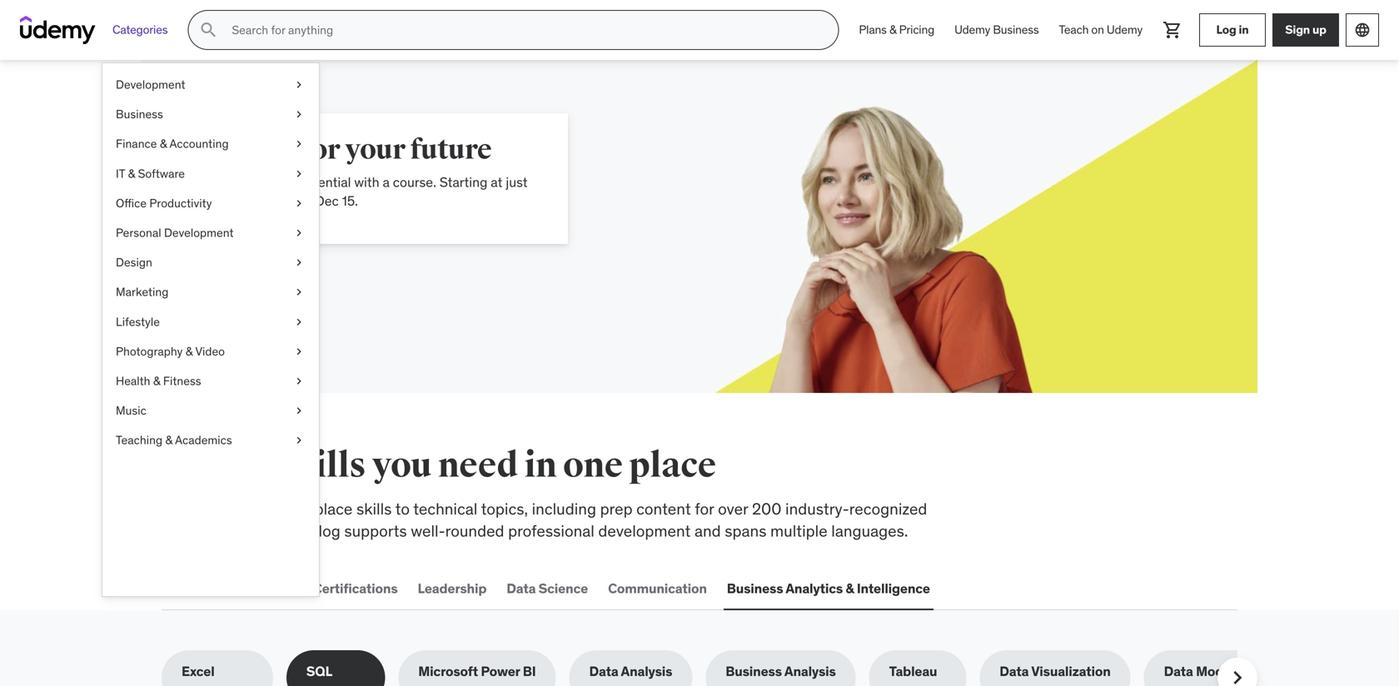 Task type: locate. For each thing, give the bounding box(es) containing it.
business inside topic filters element
[[726, 663, 782, 680]]

xsmall image inside photography & video "link"
[[292, 343, 306, 360]]

sign
[[1285, 22, 1310, 37]]

it
[[116, 166, 125, 181], [299, 580, 310, 597]]

communication
[[608, 580, 707, 597]]

xsmall image for software
[[292, 166, 306, 182]]

photography
[[116, 344, 183, 359]]

& right finance at the left
[[160, 136, 167, 151]]

udemy right on
[[1107, 22, 1143, 37]]

0 horizontal spatial in
[[524, 444, 557, 487]]

content
[[636, 499, 691, 519]]

productivity
[[149, 196, 212, 211]]

modeling
[[1196, 663, 1254, 680]]

teaching & academics link
[[102, 426, 319, 455]]

2 xsmall image from the top
[[292, 166, 306, 182]]

skills up the workplace
[[276, 444, 366, 487]]

marketing
[[116, 285, 169, 300]]

6 xsmall image from the top
[[292, 314, 306, 330]]

dec
[[315, 192, 339, 209]]

data inside button
[[507, 580, 536, 597]]

submit search image
[[199, 20, 218, 40]]

and
[[695, 521, 721, 541]]

1 vertical spatial development
[[164, 225, 234, 240]]

3 xsmall image from the top
[[292, 254, 306, 271]]

&
[[889, 22, 897, 37], [160, 136, 167, 151], [128, 166, 135, 181], [186, 344, 193, 359], [153, 373, 160, 388], [165, 433, 172, 448], [846, 580, 854, 597]]

photography & video
[[116, 344, 225, 359]]

0 vertical spatial development
[[116, 77, 185, 92]]

to
[[395, 499, 410, 519]]

a
[[383, 174, 390, 191]]

2 vertical spatial development
[[196, 580, 279, 597]]

it up office
[[116, 166, 125, 181]]

& right analytics on the bottom right of page
[[846, 580, 854, 597]]

in up including
[[524, 444, 557, 487]]

for up and
[[695, 499, 714, 519]]

business analytics & intelligence button
[[724, 569, 934, 609]]

data
[[507, 580, 536, 597], [589, 663, 618, 680], [1000, 663, 1029, 680], [1164, 663, 1193, 680]]

business
[[993, 22, 1039, 37], [116, 107, 163, 122], [727, 580, 783, 597], [726, 663, 782, 680]]

visualization
[[1031, 663, 1111, 680]]

up
[[1313, 22, 1327, 37]]

xsmall image inside "business" link
[[292, 106, 306, 123]]

1 horizontal spatial analysis
[[785, 663, 836, 680]]

0 vertical spatial for
[[301, 132, 340, 167]]

xsmall image
[[292, 77, 306, 93], [292, 106, 306, 123], [292, 195, 306, 212], [292, 225, 306, 241], [292, 284, 306, 300], [292, 314, 306, 330]]

xsmall image for personal development
[[292, 225, 306, 241]]

you
[[372, 444, 432, 487]]

3 xsmall image from the top
[[292, 195, 306, 212]]

it inside button
[[299, 580, 310, 597]]

xsmall image inside the finance & accounting link
[[292, 136, 306, 152]]

0 horizontal spatial analysis
[[621, 663, 672, 680]]

video
[[195, 344, 225, 359]]

development inside button
[[196, 580, 279, 597]]

development down office productivity link
[[164, 225, 234, 240]]

leadership
[[418, 580, 487, 597]]

finance
[[116, 136, 157, 151]]

for inside skills for your future expand your potential with a course. starting at just $12.99 through dec 15.
[[301, 132, 340, 167]]

xsmall image inside teaching & academics link
[[292, 432, 306, 449]]

1 vertical spatial skills
[[356, 499, 392, 519]]

xsmall image for office productivity
[[292, 195, 306, 212]]

xsmall image inside design link
[[292, 254, 306, 271]]

1 xsmall image from the top
[[292, 77, 306, 93]]

business analysis
[[726, 663, 836, 680]]

all
[[162, 444, 210, 487]]

your up with
[[345, 132, 405, 167]]

data left "modeling"
[[1164, 663, 1193, 680]]

0 vertical spatial in
[[1239, 22, 1249, 37]]

0 horizontal spatial for
[[301, 132, 340, 167]]

$12.99
[[222, 192, 262, 209]]

& right the teaching
[[165, 433, 172, 448]]

personal
[[116, 225, 161, 240]]

xsmall image inside personal development link
[[292, 225, 306, 241]]

& inside "link"
[[186, 344, 193, 359]]

software
[[138, 166, 185, 181]]

your up through
[[270, 174, 295, 191]]

1 horizontal spatial udemy
[[1107, 22, 1143, 37]]

future
[[410, 132, 492, 167]]

development
[[116, 77, 185, 92], [164, 225, 234, 240], [196, 580, 279, 597]]

xsmall image inside music link
[[292, 403, 306, 419]]

1 vertical spatial for
[[695, 499, 714, 519]]

1 horizontal spatial it
[[299, 580, 310, 597]]

4 xsmall image from the top
[[292, 225, 306, 241]]

starting
[[440, 174, 488, 191]]

2 analysis from the left
[[785, 663, 836, 680]]

1 horizontal spatial for
[[695, 499, 714, 519]]

xsmall image inside health & fitness link
[[292, 373, 306, 389]]

xsmall image inside development link
[[292, 77, 306, 93]]

plans
[[859, 22, 887, 37]]

15.
[[342, 192, 358, 209]]

skills up "supports"
[[356, 499, 392, 519]]

xsmall image
[[292, 136, 306, 152], [292, 166, 306, 182], [292, 254, 306, 271], [292, 343, 306, 360], [292, 373, 306, 389], [292, 403, 306, 419], [292, 432, 306, 449]]

certifications,
[[162, 521, 258, 541]]

0 vertical spatial your
[[345, 132, 405, 167]]

& inside button
[[846, 580, 854, 597]]

& up office
[[128, 166, 135, 181]]

business analytics & intelligence
[[727, 580, 930, 597]]

udemy
[[955, 22, 990, 37], [1107, 22, 1143, 37]]

2 xsmall image from the top
[[292, 106, 306, 123]]

5 xsmall image from the top
[[292, 373, 306, 389]]

for up potential
[[301, 132, 340, 167]]

categories
[[112, 22, 168, 37]]

communication button
[[605, 569, 710, 609]]

analytics
[[786, 580, 843, 597]]

udemy right "pricing"
[[955, 22, 990, 37]]

health & fitness link
[[102, 366, 319, 396]]

1 vertical spatial in
[[524, 444, 557, 487]]

just
[[506, 174, 528, 191]]

log in
[[1216, 22, 1249, 37]]

& for accounting
[[160, 136, 167, 151]]

1 analysis from the left
[[621, 663, 672, 680]]

data right bi
[[589, 663, 618, 680]]

1 horizontal spatial in
[[1239, 22, 1249, 37]]

on
[[1091, 22, 1104, 37]]

development right web
[[196, 580, 279, 597]]

sql
[[306, 663, 332, 680]]

& right health on the bottom left
[[153, 373, 160, 388]]

& right the plans
[[889, 22, 897, 37]]

in right log
[[1239, 22, 1249, 37]]

fitness
[[163, 373, 201, 388]]

xsmall image inside lifestyle link
[[292, 314, 306, 330]]

it & software
[[116, 166, 185, 181]]

6 xsmall image from the top
[[292, 403, 306, 419]]

xsmall image for business
[[292, 106, 306, 123]]

data left science
[[507, 580, 536, 597]]

skills
[[222, 132, 296, 167]]

it left certifications
[[299, 580, 310, 597]]

catalog
[[288, 521, 340, 541]]

one
[[563, 444, 623, 487]]

business for business analytics & intelligence
[[727, 580, 783, 597]]

all the skills you need in one place
[[162, 444, 716, 487]]

5 xsmall image from the top
[[292, 284, 306, 300]]

0 horizontal spatial it
[[116, 166, 125, 181]]

data for data visualization
[[1000, 663, 1029, 680]]

7 xsmall image from the top
[[292, 432, 306, 449]]

xsmall image inside it & software link
[[292, 166, 306, 182]]

0 horizontal spatial udemy
[[955, 22, 990, 37]]

plans & pricing
[[859, 22, 935, 37]]

0 horizontal spatial your
[[270, 174, 295, 191]]

& for pricing
[[889, 22, 897, 37]]

1 udemy from the left
[[955, 22, 990, 37]]

multiple
[[770, 521, 828, 541]]

0 vertical spatial it
[[116, 166, 125, 181]]

business for business analysis
[[726, 663, 782, 680]]

xsmall image for fitness
[[292, 373, 306, 389]]

1 xsmall image from the top
[[292, 136, 306, 152]]

academics
[[175, 433, 232, 448]]

4 xsmall image from the top
[[292, 343, 306, 360]]

1 vertical spatial it
[[299, 580, 310, 597]]

xsmall image inside marketing "link"
[[292, 284, 306, 300]]

development down categories dropdown button
[[116, 77, 185, 92]]

intelligence
[[857, 580, 930, 597]]

office
[[116, 196, 147, 211]]

data left visualization
[[1000, 663, 1029, 680]]

over
[[718, 499, 748, 519]]

in
[[1239, 22, 1249, 37], [524, 444, 557, 487]]

lifestyle
[[116, 314, 160, 329]]

& left the video
[[186, 344, 193, 359]]

finance & accounting
[[116, 136, 229, 151]]

xsmall image inside office productivity link
[[292, 195, 306, 212]]

business inside button
[[727, 580, 783, 597]]

web development
[[165, 580, 279, 597]]

data for data modeling
[[1164, 663, 1193, 680]]



Task type: describe. For each thing, give the bounding box(es) containing it.
excel
[[182, 663, 215, 680]]

analysis for business analysis
[[785, 663, 836, 680]]

Search for anything text field
[[228, 16, 818, 44]]

lifestyle link
[[102, 307, 319, 337]]

data visualization
[[1000, 663, 1111, 680]]

prep
[[600, 499, 633, 519]]

skills inside covering critical workplace skills to technical topics, including prep content for over 200 industry-recognized certifications, our catalog supports well-rounded professional development and spans multiple languages.
[[356, 499, 392, 519]]

photography & video link
[[102, 337, 319, 366]]

next image
[[1224, 665, 1251, 686]]

workplace
[[280, 499, 353, 519]]

design
[[116, 255, 152, 270]]

log
[[1216, 22, 1236, 37]]

log in link
[[1199, 13, 1266, 47]]

& for software
[[128, 166, 135, 181]]

data science button
[[503, 569, 591, 609]]

industry-
[[785, 499, 849, 519]]

business for business
[[116, 107, 163, 122]]

rounded
[[445, 521, 504, 541]]

with
[[354, 174, 379, 191]]

power
[[481, 663, 520, 680]]

science
[[539, 580, 588, 597]]

personal development link
[[102, 218, 319, 248]]

data science
[[507, 580, 588, 597]]

in inside log in link
[[1239, 22, 1249, 37]]

choose a language image
[[1354, 22, 1371, 38]]

sign up link
[[1273, 13, 1339, 47]]

personal development
[[116, 225, 234, 240]]

& for fitness
[[153, 373, 160, 388]]

potential
[[298, 174, 351, 191]]

teach on udemy
[[1059, 22, 1143, 37]]

& for video
[[186, 344, 193, 359]]

xsmall image for academics
[[292, 432, 306, 449]]

need
[[438, 444, 518, 487]]

1 vertical spatial your
[[270, 174, 295, 191]]

it certifications button
[[296, 569, 401, 609]]

sign up
[[1285, 22, 1327, 37]]

data for data analysis
[[589, 663, 618, 680]]

languages.
[[831, 521, 908, 541]]

certifications
[[313, 580, 398, 597]]

development link
[[102, 70, 319, 100]]

web development button
[[162, 569, 282, 609]]

topics,
[[481, 499, 528, 519]]

office productivity link
[[102, 189, 319, 218]]

pricing
[[899, 22, 935, 37]]

it & software link
[[102, 159, 319, 189]]

1 horizontal spatial your
[[345, 132, 405, 167]]

design link
[[102, 248, 319, 277]]

supports
[[344, 521, 407, 541]]

it for it certifications
[[299, 580, 310, 597]]

development for web
[[196, 580, 279, 597]]

xsmall image for lifestyle
[[292, 314, 306, 330]]

office productivity
[[116, 196, 212, 211]]

covering
[[162, 499, 225, 519]]

plans & pricing link
[[849, 10, 945, 50]]

for inside covering critical workplace skills to technical topics, including prep content for over 200 industry-recognized certifications, our catalog supports well-rounded professional development and spans multiple languages.
[[695, 499, 714, 519]]

udemy business link
[[945, 10, 1049, 50]]

teach on udemy link
[[1049, 10, 1153, 50]]

teach
[[1059, 22, 1089, 37]]

marketing link
[[102, 277, 319, 307]]

recognized
[[849, 499, 927, 519]]

xsmall image for development
[[292, 77, 306, 93]]

through
[[265, 192, 312, 209]]

microsoft
[[418, 663, 478, 680]]

critical
[[229, 499, 276, 519]]

tableau
[[889, 663, 937, 680]]

web
[[165, 580, 193, 597]]

xsmall image for accounting
[[292, 136, 306, 152]]

xsmall image for video
[[292, 343, 306, 360]]

categories button
[[102, 10, 178, 50]]

it for it & software
[[116, 166, 125, 181]]

0 vertical spatial skills
[[276, 444, 366, 487]]

music link
[[102, 396, 319, 426]]

udemy image
[[20, 16, 96, 44]]

& for academics
[[165, 433, 172, 448]]

business link
[[102, 100, 319, 129]]

development
[[598, 521, 691, 541]]

place
[[629, 444, 716, 487]]

well-
[[411, 521, 445, 541]]

health
[[116, 373, 150, 388]]

microsoft power bi
[[418, 663, 536, 680]]

health & fitness
[[116, 373, 201, 388]]

analysis for data analysis
[[621, 663, 672, 680]]

it certifications
[[299, 580, 398, 597]]

shopping cart with 0 items image
[[1163, 20, 1183, 40]]

data for data science
[[507, 580, 536, 597]]

leadership button
[[414, 569, 490, 609]]

topic filters element
[[162, 651, 1274, 686]]

xsmall image for marketing
[[292, 284, 306, 300]]

development for personal
[[164, 225, 234, 240]]

data analysis
[[589, 663, 672, 680]]

covering critical workplace skills to technical topics, including prep content for over 200 industry-recognized certifications, our catalog supports well-rounded professional development and spans multiple languages.
[[162, 499, 927, 541]]

bi
[[523, 663, 536, 680]]

course.
[[393, 174, 436, 191]]

finance & accounting link
[[102, 129, 319, 159]]

technical
[[413, 499, 478, 519]]

teaching
[[116, 433, 163, 448]]

professional
[[508, 521, 595, 541]]

spans
[[725, 521, 767, 541]]

our
[[261, 521, 284, 541]]

200
[[752, 499, 782, 519]]

2 udemy from the left
[[1107, 22, 1143, 37]]

including
[[532, 499, 596, 519]]

music
[[116, 403, 146, 418]]



Task type: vqa. For each thing, say whether or not it's contained in the screenshot.
Music on the bottom left
yes



